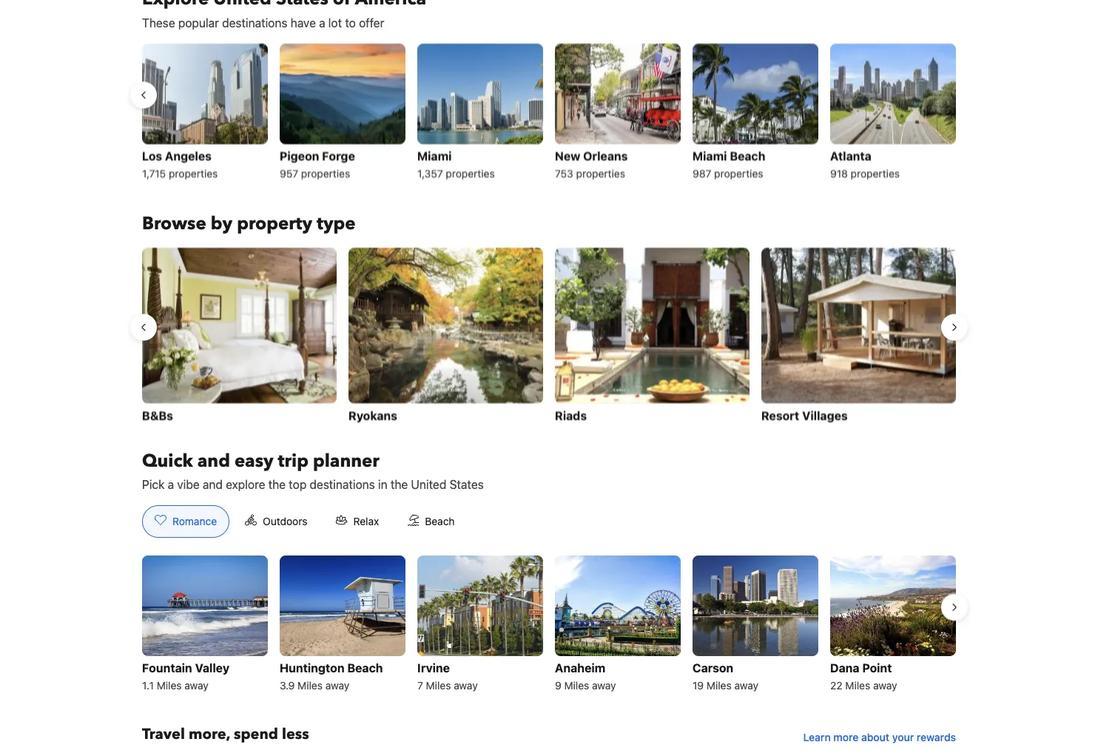 Task type: locate. For each thing, give the bounding box(es) containing it.
resort villages
[[762, 408, 848, 422]]

a inside quick and easy trip planner pick a vibe and explore the top destinations in the united states
[[168, 478, 174, 492]]

away down huntington
[[325, 680, 350, 692]]

romance button
[[142, 505, 229, 538]]

fountain valley 1.1 miles away
[[142, 661, 229, 692]]

0 vertical spatial a
[[319, 16, 325, 30]]

2 miami from the left
[[693, 149, 727, 163]]

destinations left have
[[222, 16, 288, 30]]

1 horizontal spatial the
[[391, 478, 408, 492]]

away down the point
[[873, 680, 897, 692]]

3 properties from the left
[[446, 167, 495, 179]]

miami up the 987
[[693, 149, 727, 163]]

3 away from the left
[[454, 680, 478, 692]]

relax button
[[323, 505, 392, 538]]

1 region from the top
[[130, 37, 968, 188]]

destinations inside quick and easy trip planner pick a vibe and explore the top destinations in the united states
[[310, 478, 375, 492]]

away down the valley
[[185, 680, 209, 692]]

0 vertical spatial region
[[130, 37, 968, 188]]

huntington beach 3.9 miles away
[[280, 661, 383, 692]]

0 horizontal spatial miami
[[417, 149, 452, 163]]

6 properties from the left
[[851, 167, 900, 179]]

dana point 22 miles away
[[830, 661, 897, 692]]

away right 7
[[454, 680, 478, 692]]

easy
[[235, 449, 274, 473]]

anaheim 9 miles away
[[555, 661, 616, 692]]

3 miles from the left
[[426, 680, 451, 692]]

6 miles from the left
[[846, 680, 871, 692]]

away inside anaheim 9 miles away
[[592, 680, 616, 692]]

2 vertical spatial beach
[[347, 661, 383, 675]]

away inside dana point 22 miles away
[[873, 680, 897, 692]]

properties down orleans
[[576, 167, 625, 179]]

miles down anaheim
[[564, 680, 589, 692]]

travel more, spend less
[[142, 725, 309, 745]]

1 away from the left
[[185, 680, 209, 692]]

4 properties from the left
[[576, 167, 625, 179]]

1 vertical spatial a
[[168, 478, 174, 492]]

properties inside los angeles 1,715 properties
[[169, 167, 218, 179]]

0 horizontal spatial a
[[168, 478, 174, 492]]

1 vertical spatial region
[[130, 242, 968, 431]]

tab list
[[130, 505, 479, 539]]

957
[[280, 167, 298, 179]]

about
[[862, 732, 890, 744]]

away right 19
[[735, 680, 759, 692]]

miles right 7
[[426, 680, 451, 692]]

2 away from the left
[[325, 680, 350, 692]]

a left lot
[[319, 16, 325, 30]]

1.1
[[142, 680, 154, 692]]

2 properties from the left
[[301, 167, 350, 179]]

offer
[[359, 16, 384, 30]]

miami up '1,357'
[[417, 149, 452, 163]]

properties
[[169, 167, 218, 179], [301, 167, 350, 179], [446, 167, 495, 179], [576, 167, 625, 179], [714, 167, 763, 179], [851, 167, 900, 179]]

and
[[197, 449, 230, 473], [203, 478, 223, 492]]

region
[[130, 37, 968, 188], [130, 242, 968, 431], [130, 550, 968, 701]]

riads
[[555, 408, 587, 422]]

destinations down planner
[[310, 478, 375, 492]]

5 miles from the left
[[707, 680, 732, 692]]

irvine 7 miles away
[[417, 661, 478, 692]]

carson
[[693, 661, 734, 675]]

1 horizontal spatial destinations
[[310, 478, 375, 492]]

1 the from the left
[[268, 478, 286, 492]]

tab list containing romance
[[130, 505, 479, 539]]

1 vertical spatial destinations
[[310, 478, 375, 492]]

properties for pigeon
[[301, 167, 350, 179]]

miles right 22
[[846, 680, 871, 692]]

0 horizontal spatial destinations
[[222, 16, 288, 30]]

miami
[[417, 149, 452, 163], [693, 149, 727, 163]]

0 horizontal spatial the
[[268, 478, 286, 492]]

3 region from the top
[[130, 550, 968, 701]]

pigeon forge 957 properties
[[280, 149, 355, 179]]

away down anaheim
[[592, 680, 616, 692]]

miles inside anaheim 9 miles away
[[564, 680, 589, 692]]

beach inside button
[[425, 515, 455, 528]]

a left vibe
[[168, 478, 174, 492]]

properties down atlanta
[[851, 167, 900, 179]]

miami inside "miami 1,357 properties"
[[417, 149, 452, 163]]

browse by property type
[[142, 212, 356, 236]]

more,
[[189, 725, 230, 745]]

1 properties from the left
[[169, 167, 218, 179]]

miles
[[157, 680, 182, 692], [298, 680, 323, 692], [426, 680, 451, 692], [564, 680, 589, 692], [707, 680, 732, 692], [846, 680, 871, 692]]

explore
[[226, 478, 265, 492]]

your
[[892, 732, 914, 744]]

properties inside miami beach 987 properties
[[714, 167, 763, 179]]

0 vertical spatial beach
[[730, 149, 766, 163]]

destinations
[[222, 16, 288, 30], [310, 478, 375, 492]]

properties for new
[[576, 167, 625, 179]]

region containing fountain valley
[[130, 550, 968, 701]]

miles inside dana point 22 miles away
[[846, 680, 871, 692]]

browse
[[142, 212, 206, 236]]

3.9
[[280, 680, 295, 692]]

1 miami from the left
[[417, 149, 452, 163]]

2 vertical spatial region
[[130, 550, 968, 701]]

5 properties from the left
[[714, 167, 763, 179]]

1 vertical spatial and
[[203, 478, 223, 492]]

miles down carson
[[707, 680, 732, 692]]

romance
[[172, 515, 217, 528]]

learn more about your rewards
[[803, 732, 956, 744]]

properties right the 987
[[714, 167, 763, 179]]

region containing los angeles
[[130, 37, 968, 188]]

the left top
[[268, 478, 286, 492]]

states
[[450, 478, 484, 492]]

miles down huntington
[[298, 680, 323, 692]]

away inside carson 19 miles away
[[735, 680, 759, 692]]

2 region from the top
[[130, 242, 968, 431]]

0 vertical spatial destinations
[[222, 16, 288, 30]]

6 away from the left
[[873, 680, 897, 692]]

beach
[[730, 149, 766, 163], [425, 515, 455, 528], [347, 661, 383, 675]]

properties inside new orleans 753 properties
[[576, 167, 625, 179]]

0 horizontal spatial beach
[[347, 661, 383, 675]]

753
[[555, 167, 573, 179]]

miles down the fountain
[[157, 680, 182, 692]]

quick
[[142, 449, 193, 473]]

beach inside huntington beach 3.9 miles away
[[347, 661, 383, 675]]

forge
[[322, 149, 355, 163]]

learn more about your rewards link
[[798, 725, 962, 751]]

away inside irvine 7 miles away
[[454, 680, 478, 692]]

1 horizontal spatial beach
[[425, 515, 455, 528]]

the right in
[[391, 478, 408, 492]]

valley
[[195, 661, 229, 675]]

4 away from the left
[[592, 680, 616, 692]]

1 horizontal spatial miami
[[693, 149, 727, 163]]

learn
[[803, 732, 831, 744]]

918
[[830, 167, 848, 179]]

and right vibe
[[203, 478, 223, 492]]

9
[[555, 680, 562, 692]]

4 miles from the left
[[564, 680, 589, 692]]

1 miles from the left
[[157, 680, 182, 692]]

22
[[830, 680, 843, 692]]

properties inside pigeon forge 957 properties
[[301, 167, 350, 179]]

2 horizontal spatial beach
[[730, 149, 766, 163]]

have
[[291, 16, 316, 30]]

and up vibe
[[197, 449, 230, 473]]

villages
[[802, 408, 848, 422]]

away
[[185, 680, 209, 692], [325, 680, 350, 692], [454, 680, 478, 692], [592, 680, 616, 692], [735, 680, 759, 692], [873, 680, 897, 692]]

miami inside miami beach 987 properties
[[693, 149, 727, 163]]

2 miles from the left
[[298, 680, 323, 692]]

beach inside miami beach 987 properties
[[730, 149, 766, 163]]

less
[[282, 725, 309, 745]]

quick and easy trip planner pick a vibe and explore the top destinations in the united states
[[142, 449, 484, 492]]

2 the from the left
[[391, 478, 408, 492]]

5 away from the left
[[735, 680, 759, 692]]

7
[[417, 680, 423, 692]]

properties down forge
[[301, 167, 350, 179]]

properties down angeles
[[169, 167, 218, 179]]

987
[[693, 167, 712, 179]]

los
[[142, 149, 162, 163]]

1 horizontal spatial a
[[319, 16, 325, 30]]

1 vertical spatial beach
[[425, 515, 455, 528]]

b&bs
[[142, 408, 173, 422]]

properties right '1,357'
[[446, 167, 495, 179]]

by
[[211, 212, 233, 236]]

the
[[268, 478, 286, 492], [391, 478, 408, 492]]

a
[[319, 16, 325, 30], [168, 478, 174, 492]]

miami beach 987 properties
[[693, 149, 766, 179]]

away inside fountain valley 1.1 miles away
[[185, 680, 209, 692]]

miles inside huntington beach 3.9 miles away
[[298, 680, 323, 692]]



Task type: describe. For each thing, give the bounding box(es) containing it.
these popular destinations have a lot to offer
[[142, 16, 384, 30]]

miles inside irvine 7 miles away
[[426, 680, 451, 692]]

new orleans 753 properties
[[555, 149, 628, 179]]

beach for miami beach
[[730, 149, 766, 163]]

miles inside fountain valley 1.1 miles away
[[157, 680, 182, 692]]

pigeon
[[280, 149, 319, 163]]

miami for beach
[[693, 149, 727, 163]]

properties inside atlanta 918 properties
[[851, 167, 900, 179]]

properties for miami
[[714, 167, 763, 179]]

top
[[289, 478, 307, 492]]

19
[[693, 680, 704, 692]]

lot
[[328, 16, 342, 30]]

anaheim
[[555, 661, 606, 675]]

travel
[[142, 725, 185, 745]]

property
[[237, 212, 312, 236]]

beach button
[[395, 505, 467, 538]]

huntington
[[280, 661, 345, 675]]

dana
[[830, 661, 860, 675]]

1,715
[[142, 167, 166, 179]]

resort
[[762, 408, 800, 422]]

rewards
[[917, 732, 956, 744]]

ryokans
[[349, 408, 397, 422]]

vibe
[[177, 478, 200, 492]]

carson 19 miles away
[[693, 661, 759, 692]]

united
[[411, 478, 447, 492]]

type
[[317, 212, 356, 236]]

1,357
[[417, 167, 443, 179]]

more
[[834, 732, 859, 744]]

angeles
[[165, 149, 212, 163]]

in
[[378, 478, 388, 492]]

outdoors button
[[232, 505, 320, 538]]

miami for 1,357
[[417, 149, 452, 163]]

planner
[[313, 449, 380, 473]]

properties inside "miami 1,357 properties"
[[446, 167, 495, 179]]

resort villages link
[[762, 248, 956, 426]]

irvine
[[417, 661, 450, 675]]

pick
[[142, 478, 165, 492]]

new
[[555, 149, 581, 163]]

popular
[[178, 16, 219, 30]]

relax
[[353, 515, 379, 528]]

point
[[863, 661, 892, 675]]

atlanta
[[830, 149, 872, 163]]

0 vertical spatial and
[[197, 449, 230, 473]]

trip
[[278, 449, 309, 473]]

region containing b&bs
[[130, 242, 968, 431]]

fountain
[[142, 661, 192, 675]]

riads link
[[555, 248, 750, 426]]

miles inside carson 19 miles away
[[707, 680, 732, 692]]

to
[[345, 16, 356, 30]]

beach for huntington beach
[[347, 661, 383, 675]]

miami 1,357 properties
[[417, 149, 495, 179]]

atlanta 918 properties
[[830, 149, 900, 179]]

los angeles 1,715 properties
[[142, 149, 218, 179]]

orleans
[[583, 149, 628, 163]]

outdoors
[[263, 515, 308, 528]]

these
[[142, 16, 175, 30]]

b&bs link
[[142, 248, 337, 426]]

properties for los
[[169, 167, 218, 179]]

ryokans link
[[349, 248, 543, 426]]

away inside huntington beach 3.9 miles away
[[325, 680, 350, 692]]

spend
[[234, 725, 278, 745]]



Task type: vqa. For each thing, say whether or not it's contained in the screenshot.
the 40
no



